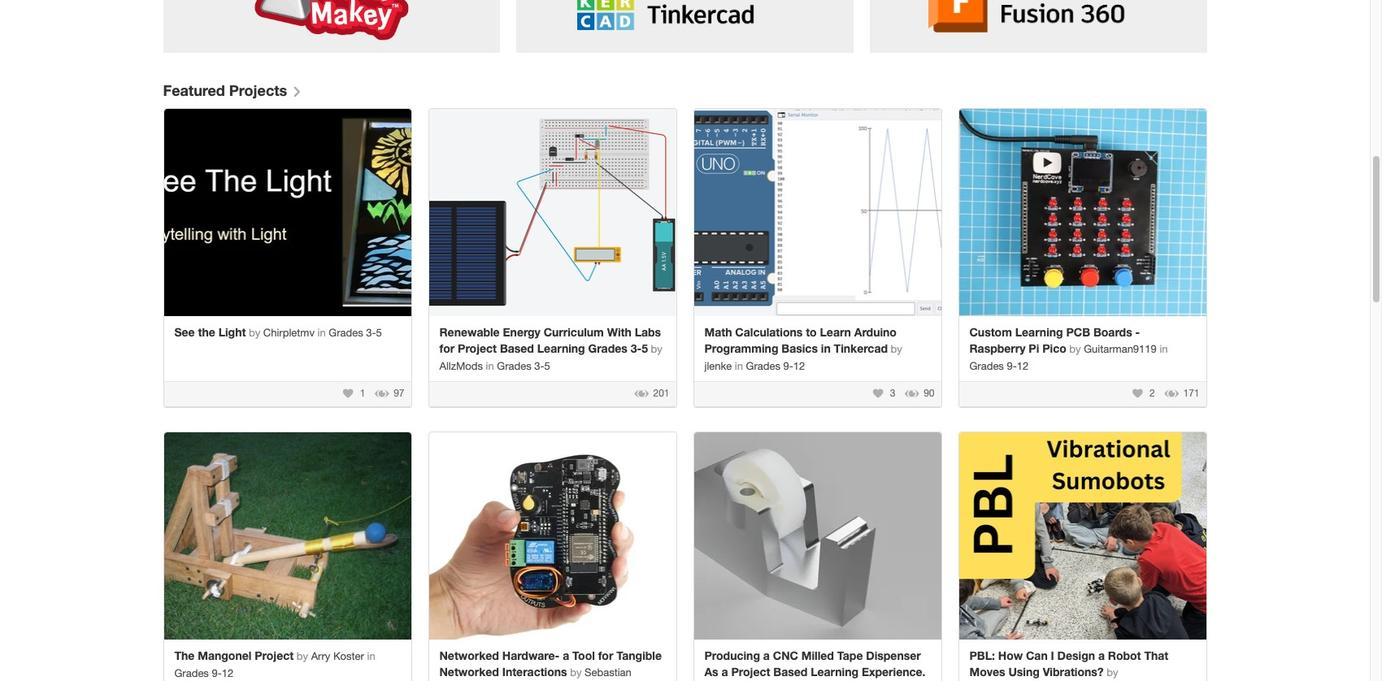 Task type: locate. For each thing, give the bounding box(es) containing it.
0 vertical spatial project
[[458, 342, 497, 355]]

in
[[318, 327, 326, 339], [821, 342, 831, 355], [1160, 343, 1169, 355], [486, 360, 494, 373], [735, 360, 743, 373], [367, 651, 376, 663]]

3- inside by allzmods in grades 3-5
[[535, 360, 545, 373]]

1 vertical spatial 5
[[642, 342, 648, 355]]

by down tool
[[567, 667, 585, 679]]

by down arduino
[[891, 343, 903, 355]]

5 inside renewable energy curriculum with labs for project based learning grades 3-5
[[642, 342, 648, 355]]

calculations
[[736, 325, 803, 339]]

by
[[249, 327, 261, 339], [651, 343, 663, 355], [891, 343, 903, 355], [1070, 343, 1082, 355], [297, 651, 308, 663], [567, 667, 585, 679], [1104, 667, 1119, 679]]

a left robot
[[1099, 649, 1105, 663]]

raspberry
[[970, 342, 1026, 355]]

views count image for custom learning pcb boards - raspberry pi pico
[[1165, 389, 1181, 400]]

renewable energy curriculum with labs for project based learning grades 3-5
[[440, 325, 661, 355]]

networked hardware- a tool for tangible networked interactions image
[[429, 433, 676, 640]]

robot
[[1109, 649, 1142, 663]]

0 horizontal spatial project
[[255, 649, 294, 663]]

1 horizontal spatial based
[[774, 665, 808, 679]]

a
[[563, 649, 570, 663], [764, 649, 770, 663], [1099, 649, 1105, 663], [722, 665, 729, 679]]

for up allzmods link
[[440, 342, 455, 355]]

3 favorites count image from the left
[[1131, 389, 1148, 400]]

2 horizontal spatial 12
[[1017, 360, 1029, 373]]

in inside by guitarman9119 in grades 9-12
[[1160, 343, 1169, 355]]

labs
[[635, 325, 661, 339]]

1 networked from the top
[[440, 649, 499, 663]]

9- inside by guitarman9119 in grades 9-12
[[1007, 360, 1017, 373]]

the
[[174, 649, 195, 663]]

grades 3-5 link up 1
[[329, 327, 382, 339]]

1 vertical spatial project
[[255, 649, 294, 663]]

favorites count image for see the light
[[341, 389, 357, 400]]

math calculations to learn arduino programming basics in tinkercad
[[705, 325, 897, 355]]

5
[[376, 327, 382, 339], [642, 342, 648, 355], [545, 360, 551, 373]]

tinkercad
[[834, 342, 888, 355]]

2 vertical spatial 3-
[[535, 360, 545, 373]]

by right light
[[249, 327, 261, 339]]

1 vertical spatial for
[[598, 649, 614, 663]]

grades 9-12 link down the the on the left of page
[[174, 668, 234, 680]]

producing a cnc milled tape dispenser as a project based learning experience. image
[[694, 433, 942, 640]]

grades down the the on the left of page
[[174, 668, 209, 680]]

0 vertical spatial based
[[500, 342, 534, 355]]

9- down mangonel
[[212, 668, 222, 680]]

90
[[922, 388, 935, 399]]

favorites count image left 90
[[872, 389, 888, 400]]

0 horizontal spatial grades 9-12 link
[[174, 668, 234, 680]]

1 vertical spatial grades 3-5 link
[[497, 360, 551, 373]]

tinkercad image
[[578, 0, 793, 30]]

favorites count image left views count image
[[341, 389, 357, 400]]

project
[[458, 342, 497, 355], [255, 649, 294, 663], [732, 665, 771, 679]]

networked left the hardware-
[[440, 649, 499, 663]]

pbl: how can i design a robot that moves using vibrations? link
[[970, 649, 1169, 679]]

2 views count image from the left
[[905, 389, 922, 400]]

grades inside the by jlenke in grades 9-12
[[746, 360, 781, 373]]

0 horizontal spatial 9-
[[212, 668, 222, 680]]

1 favorites count image from the left
[[341, 389, 357, 400]]

project left arry
[[255, 649, 294, 663]]

learning
[[1016, 325, 1064, 339], [538, 342, 585, 355], [811, 665, 859, 679]]

grades right chirpletmv link
[[329, 327, 363, 339]]

1 horizontal spatial 5
[[545, 360, 551, 373]]

guitarman9119
[[1085, 343, 1157, 355]]

9- for raspberry
[[1007, 360, 1017, 373]]

a right as
[[722, 665, 729, 679]]

0 horizontal spatial for
[[440, 342, 455, 355]]

0 vertical spatial learning
[[1016, 325, 1064, 339]]

1 horizontal spatial project
[[458, 342, 497, 355]]

2 horizontal spatial 5
[[642, 342, 648, 355]]

custom
[[970, 325, 1013, 339]]

by left arry
[[297, 651, 308, 663]]

math calculations to learn arduino programming basics in tinkercad image
[[694, 109, 942, 316]]

by down labs
[[651, 343, 663, 355]]

programming
[[705, 342, 779, 355]]

interactions
[[503, 665, 567, 679]]

12 inside the by jlenke in grades 9-12
[[794, 360, 806, 373]]

12 down mangonel
[[222, 668, 234, 680]]

project inside producing a cnc milled tape dispenser as a project based learning experience.
[[732, 665, 771, 679]]

pbl:
[[970, 649, 996, 663]]

0 horizontal spatial 3-
[[366, 327, 376, 339]]

0 vertical spatial 3-
[[366, 327, 376, 339]]

views count image for math calculations to learn arduino programming basics in tinkercad
[[905, 389, 922, 400]]

views count image
[[375, 389, 391, 400]]

0 horizontal spatial views count image
[[635, 389, 651, 400]]

9- for programming
[[784, 360, 794, 373]]

3 views count image from the left
[[1165, 389, 1181, 400]]

grades down raspberry
[[970, 360, 1005, 373]]

2 horizontal spatial views count image
[[1165, 389, 1181, 400]]

12 down basics
[[794, 360, 806, 373]]

1 horizontal spatial 9-
[[784, 360, 794, 373]]

basics
[[782, 342, 818, 355]]

12 for basics
[[794, 360, 806, 373]]

with
[[607, 325, 632, 339]]

arduino
[[855, 325, 897, 339]]

grades 9-12 link
[[746, 360, 806, 373], [970, 360, 1029, 373], [174, 668, 234, 680]]

a left tool
[[563, 649, 570, 663]]

2 vertical spatial learning
[[811, 665, 859, 679]]

views count image right 3
[[905, 389, 922, 400]]

0 horizontal spatial grades 3-5 link
[[329, 327, 382, 339]]

0 horizontal spatial based
[[500, 342, 534, 355]]

grades
[[329, 327, 363, 339], [589, 342, 628, 355], [497, 360, 532, 373], [746, 360, 781, 373], [970, 360, 1005, 373], [174, 668, 209, 680]]

views count image right the 2
[[1165, 389, 1181, 400]]

9- down raspberry
[[1007, 360, 1017, 373]]

0 vertical spatial for
[[440, 342, 455, 355]]

jlenke link
[[705, 360, 732, 373]]

1 horizontal spatial grades 3-5 link
[[497, 360, 551, 373]]

0 horizontal spatial learning
[[538, 342, 585, 355]]

favorites count image
[[341, 389, 357, 400], [872, 389, 888, 400], [1131, 389, 1148, 400]]

9- down basics
[[784, 360, 794, 373]]

featured projects link
[[155, 81, 316, 100]]

see the light link
[[174, 325, 246, 339]]

the
[[198, 325, 215, 339]]

koster
[[333, 651, 364, 663]]

based down energy
[[500, 342, 534, 355]]

for
[[440, 342, 455, 355], [598, 649, 614, 663]]

5 up views count image
[[376, 327, 382, 339]]

2 horizontal spatial project
[[732, 665, 771, 679]]

0 vertical spatial networked
[[440, 649, 499, 663]]

5 down labs
[[642, 342, 648, 355]]

networked left interactions on the left bottom of page
[[440, 665, 499, 679]]

0 vertical spatial grades 3-5 link
[[329, 327, 382, 339]]

views count image down labs
[[635, 389, 651, 400]]

by inside by guitarman9119 in grades 9-12
[[1070, 343, 1082, 355]]

5 down renewable energy curriculum with labs for project based learning grades 3-5
[[545, 360, 551, 373]]

fusion 360 image
[[929, 0, 1149, 33]]

2 horizontal spatial favorites count image
[[1131, 389, 1148, 400]]

9-
[[784, 360, 794, 373], [1007, 360, 1017, 373], [212, 668, 222, 680]]

the mangonel project by arry koster in grades 9-12
[[174, 649, 376, 680]]

3- up 1
[[366, 327, 376, 339]]

2 horizontal spatial 3-
[[631, 342, 642, 355]]

by inside the by jlenke in grades 9-12
[[891, 343, 903, 355]]

1 vertical spatial 3-
[[631, 342, 642, 355]]

grades down energy
[[497, 360, 532, 373]]

1 horizontal spatial for
[[598, 649, 614, 663]]

0 vertical spatial 5
[[376, 327, 382, 339]]

1 horizontal spatial learning
[[811, 665, 859, 679]]

chirpletmv
[[263, 327, 315, 339]]

in inside by allzmods in grades 3-5
[[486, 360, 494, 373]]

3- down labs
[[631, 342, 642, 355]]

grades down with
[[589, 342, 628, 355]]

1 vertical spatial networked
[[440, 665, 499, 679]]

in right koster at the left of the page
[[367, 651, 376, 663]]

learning inside producing a cnc milled tape dispenser as a project based learning experience.
[[811, 665, 859, 679]]

in down programming
[[735, 360, 743, 373]]

sebastian link
[[440, 667, 632, 682]]

light
[[219, 325, 246, 339]]

producing
[[705, 649, 761, 663]]

based
[[500, 342, 534, 355], [774, 665, 808, 679]]

3-
[[366, 327, 376, 339], [631, 342, 642, 355], [535, 360, 545, 373]]

12
[[794, 360, 806, 373], [1017, 360, 1029, 373], [222, 668, 234, 680]]

12 down raspberry
[[1017, 360, 1029, 373]]

learning up "pi"
[[1016, 325, 1064, 339]]

grades down programming
[[746, 360, 781, 373]]

in inside the mangonel project by arry koster in grades 9-12
[[367, 651, 376, 663]]

guitarman9119 link
[[1085, 343, 1157, 355]]

2 horizontal spatial learning
[[1016, 325, 1064, 339]]

networked
[[440, 649, 499, 663], [440, 665, 499, 679]]

2 networked from the top
[[440, 665, 499, 679]]

12 inside by guitarman9119 in grades 9-12
[[1017, 360, 1029, 373]]

2 horizontal spatial 9-
[[1007, 360, 1017, 373]]

5 inside 'see the light by chirpletmv in grades 3-5'
[[376, 327, 382, 339]]

grades 9-12 link down raspberry
[[970, 360, 1029, 373]]

a left cnc
[[764, 649, 770, 663]]

1 vertical spatial based
[[774, 665, 808, 679]]

learning down curriculum
[[538, 342, 585, 355]]

0 horizontal spatial 5
[[376, 327, 382, 339]]

9- inside the mangonel project by arry koster in grades 9-12
[[212, 668, 222, 680]]

2 vertical spatial project
[[732, 665, 771, 679]]

1 horizontal spatial favorites count image
[[872, 389, 888, 400]]

custom learning pcb boards - raspberry pi pico link
[[970, 325, 1141, 355]]

producing a cnc milled tape dispenser as a project based learning experience.
[[705, 649, 926, 679]]

learning down tape
[[811, 665, 859, 679]]

views count image
[[635, 389, 651, 400], [905, 389, 922, 400], [1165, 389, 1181, 400]]

1 horizontal spatial 3-
[[535, 360, 545, 373]]

based down cnc
[[774, 665, 808, 679]]

3- down renewable energy curriculum with labs for project based learning grades 3-5
[[535, 360, 545, 373]]

custom learning pcb boards - raspberry pi pico
[[970, 325, 1141, 355]]

in right chirpletmv link
[[318, 327, 326, 339]]

math
[[705, 325, 733, 339]]

math calculations to learn arduino programming basics in tinkercad link
[[705, 325, 897, 355]]

grades 3-5 link
[[329, 327, 382, 339], [497, 360, 551, 373]]

chirpletmv link
[[263, 327, 315, 339]]

favorites count image down guitarman9119
[[1131, 389, 1148, 400]]

1 horizontal spatial 12
[[794, 360, 806, 373]]

grades 3-5 link down energy
[[497, 360, 551, 373]]

project down renewable
[[458, 342, 497, 355]]

in right guitarman9119
[[1160, 343, 1169, 355]]

2 favorites count image from the left
[[872, 389, 888, 400]]

in right allzmods link
[[486, 360, 494, 373]]

3- inside 'see the light by chirpletmv in grades 3-5'
[[366, 327, 376, 339]]

by down pcb
[[1070, 343, 1082, 355]]

for inside networked hardware- a tool for tangible networked interactions
[[598, 649, 614, 663]]

project down producing
[[732, 665, 771, 679]]

in down learn
[[821, 342, 831, 355]]

milled
[[802, 649, 835, 663]]

9- inside the by jlenke in grades 9-12
[[784, 360, 794, 373]]

learning inside custom learning pcb boards - raspberry pi pico
[[1016, 325, 1064, 339]]

project inside the mangonel project by arry koster in grades 9-12
[[255, 649, 294, 663]]

grades 9-12 link down basics
[[746, 360, 806, 373]]

2 vertical spatial 5
[[545, 360, 551, 373]]

0 horizontal spatial favorites count image
[[341, 389, 357, 400]]

for right tool
[[598, 649, 614, 663]]

1 horizontal spatial views count image
[[905, 389, 922, 400]]

makey makey image
[[249, 0, 415, 41]]

the mangonel project link
[[174, 649, 294, 663]]

to
[[806, 325, 817, 339]]

2 horizontal spatial grades 9-12 link
[[970, 360, 1029, 373]]

1 vertical spatial learning
[[538, 342, 585, 355]]

0 horizontal spatial 12
[[222, 668, 234, 680]]

grades inside by allzmods in grades 3-5
[[497, 360, 532, 373]]

1 horizontal spatial grades 9-12 link
[[746, 360, 806, 373]]



Task type: vqa. For each thing, say whether or not it's contained in the screenshot.
Dry Ingredients IMAGE
no



Task type: describe. For each thing, give the bounding box(es) containing it.
97
[[391, 388, 405, 399]]

grades 3-5 link for light
[[329, 327, 382, 339]]

featured projects
[[163, 81, 287, 99]]

in inside 'see the light by chirpletmv in grades 3-5'
[[318, 327, 326, 339]]

grades inside 'see the light by chirpletmv in grades 3-5'
[[329, 327, 363, 339]]

1
[[357, 388, 368, 399]]

grades 9-12 link for raspberry
[[970, 360, 1029, 373]]

design
[[1058, 649, 1096, 663]]

as
[[705, 665, 719, 679]]

moves
[[970, 665, 1006, 679]]

pi
[[1029, 342, 1040, 355]]

for inside renewable energy curriculum with labs for project based learning grades 3-5
[[440, 342, 455, 355]]

grades inside the mangonel project by arry koster in grades 9-12
[[174, 668, 209, 680]]

see the light image
[[164, 109, 411, 316]]

by inside the mangonel project by arry koster in grades 9-12
[[297, 651, 308, 663]]

by guitarman9119 in grades 9-12
[[970, 343, 1169, 373]]

renewable energy curriculum with labs for project based learning grades 3-5 link
[[440, 325, 661, 355]]

tool
[[573, 649, 595, 663]]

custom learning pcb boards - raspberry pi pico image
[[959, 109, 1207, 316]]

based inside producing a cnc milled tape dispenser as a project based learning experience.
[[774, 665, 808, 679]]

3- inside renewable energy curriculum with labs for project based learning grades 3-5
[[631, 342, 642, 355]]

allzmods link
[[440, 360, 483, 373]]

boards
[[1094, 325, 1133, 339]]

2
[[1148, 388, 1159, 399]]

a inside pbl: how can i design a robot that moves using vibrations?
[[1099, 649, 1105, 663]]

pbl: how can i design a robot that moves using vibrations?
[[970, 649, 1169, 679]]

allzmods
[[440, 360, 483, 373]]

renewable energy curriculum with labs for project based learning grades 3-5 image
[[429, 109, 676, 316]]

hardware-
[[503, 649, 560, 663]]

tangible
[[617, 649, 662, 663]]

based inside renewable energy curriculum with labs for project based learning grades 3-5
[[500, 342, 534, 355]]

featured
[[163, 81, 225, 99]]

12 inside the mangonel project by arry koster in grades 9-12
[[222, 668, 234, 680]]

pcb
[[1067, 325, 1091, 339]]

dispenser
[[867, 649, 921, 663]]

using
[[1009, 665, 1040, 679]]

by down robot
[[1104, 667, 1119, 679]]

grades 3-5 link for in
[[497, 360, 551, 373]]

that
[[1145, 649, 1169, 663]]

sebastian
[[440, 667, 632, 682]]

arrow right image
[[288, 82, 304, 94]]

1 views count image from the left
[[635, 389, 651, 400]]

favorites count image for custom learning pcb boards - raspberry pi pico
[[1131, 389, 1148, 400]]

producing a cnc milled tape dispenser as a project based learning experience. link
[[705, 649, 926, 679]]

arry
[[311, 651, 330, 663]]

in inside math calculations to learn arduino programming basics in tinkercad
[[821, 342, 831, 355]]

project inside renewable energy curriculum with labs for project based learning grades 3-5
[[458, 342, 497, 355]]

learn
[[820, 325, 852, 339]]

networked hardware- a tool for tangible networked interactions link
[[440, 649, 662, 679]]

energy
[[503, 325, 541, 339]]

12 for pi
[[1017, 360, 1029, 373]]

3
[[888, 388, 899, 399]]

mangonel
[[198, 649, 252, 663]]

by inside by allzmods in grades 3-5
[[651, 343, 663, 355]]

in inside the by jlenke in grades 9-12
[[735, 360, 743, 373]]

pico
[[1043, 342, 1067, 355]]

a inside networked hardware- a tool for tangible networked interactions
[[563, 649, 570, 663]]

i
[[1051, 649, 1055, 663]]

171
[[1181, 388, 1200, 399]]

grades inside renewable energy curriculum with labs for project based learning grades 3-5
[[589, 342, 628, 355]]

learning inside renewable energy curriculum with labs for project based learning grades 3-5
[[538, 342, 585, 355]]

favorites count image for math calculations to learn arduino programming basics in tinkercad
[[872, 389, 888, 400]]

experience.
[[862, 665, 926, 679]]

the mangonel project image
[[164, 433, 411, 640]]

cnc
[[773, 649, 799, 663]]

201
[[651, 388, 670, 399]]

vibrations?
[[1043, 665, 1104, 679]]

renewable
[[440, 325, 500, 339]]

pbl: how can i design a robot that moves using vibrations? image
[[959, 433, 1207, 640]]

by jlenke in grades 9-12
[[705, 343, 903, 373]]

can
[[1027, 649, 1048, 663]]

5 inside by allzmods in grades 3-5
[[545, 360, 551, 373]]

grades inside by guitarman9119 in grades 9-12
[[970, 360, 1005, 373]]

see the light by chirpletmv in grades 3-5
[[174, 325, 382, 339]]

grades 9-12 link for programming
[[746, 360, 806, 373]]

by inside 'see the light by chirpletmv in grades 3-5'
[[249, 327, 261, 339]]

see
[[174, 325, 195, 339]]

projects
[[229, 81, 287, 99]]

how
[[999, 649, 1023, 663]]

networked hardware- a tool for tangible networked interactions
[[440, 649, 662, 679]]

-
[[1136, 325, 1141, 339]]

jlenke
[[705, 360, 732, 373]]

curriculum
[[544, 325, 604, 339]]

by allzmods in grades 3-5
[[440, 343, 663, 373]]

arry koster link
[[311, 651, 364, 663]]

tape
[[838, 649, 863, 663]]



